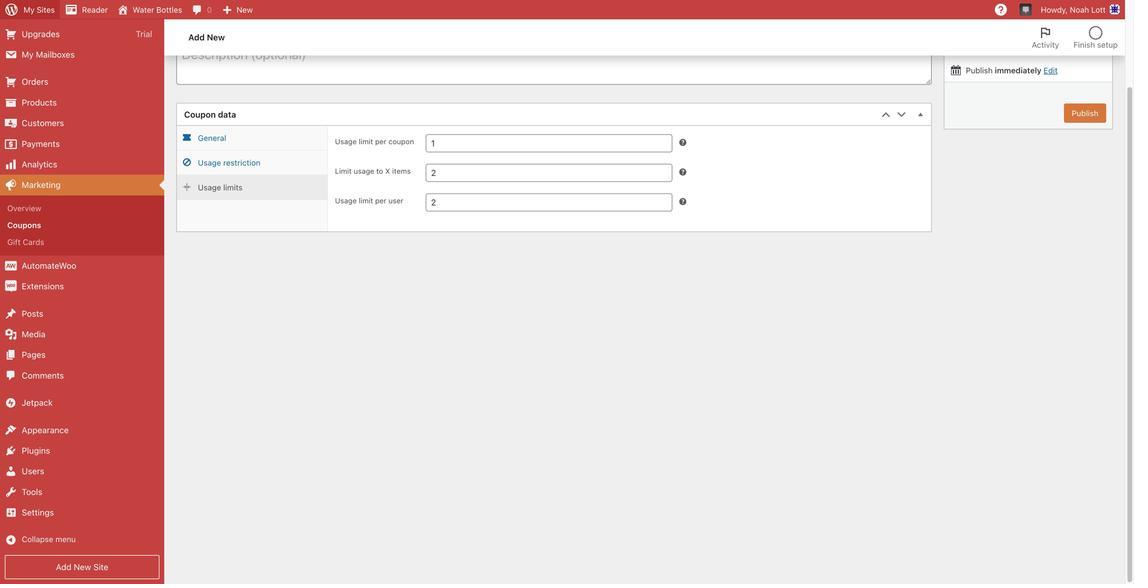 Task type: locate. For each thing, give the bounding box(es) containing it.
usage down general
[[198, 158, 221, 168]]

new down 0
[[207, 32, 225, 42]]

customers
[[22, 118, 64, 128]]

usage restriction
[[198, 158, 261, 168]]

setup
[[1098, 40, 1118, 49]]

per
[[375, 138, 387, 146], [375, 197, 387, 205]]

1 vertical spatial add
[[56, 563, 71, 573]]

collapse menu button
[[0, 530, 164, 551]]

edit button up immediately
[[1027, 45, 1041, 54]]

add down 0 link
[[189, 32, 205, 42]]

1 horizontal spatial edit
[[1044, 66, 1058, 75]]

add new site
[[56, 563, 108, 573]]

add new site link
[[5, 556, 160, 580]]

1 per from the top
[[375, 138, 387, 146]]

notification image
[[1022, 4, 1031, 14]]

2 horizontal spatial new
[[237, 5, 253, 14]]

pages link
[[0, 345, 164, 366]]

1 vertical spatial per
[[375, 197, 387, 205]]

0 horizontal spatial add
[[56, 563, 71, 573]]

edit
[[1027, 45, 1041, 54], [1044, 66, 1058, 75]]

new right 0
[[237, 5, 253, 14]]

2 limit from the top
[[359, 197, 373, 205]]

gift cards
[[7, 238, 44, 247]]

payments
[[22, 139, 60, 149]]

overview
[[7, 204, 41, 213]]

0 vertical spatial edit button
[[1027, 45, 1041, 54]]

per left user
[[375, 197, 387, 205]]

water bottles link
[[113, 0, 187, 19]]

collapse menu
[[22, 535, 76, 544]]

my mailboxes
[[22, 50, 75, 60]]

publish immediately edit
[[964, 66, 1058, 75]]

limit up usage
[[359, 138, 373, 146]]

orders
[[22, 77, 48, 87]]

1 limit from the top
[[359, 138, 373, 146]]

my home
[[22, 8, 59, 18]]

per left coupon
[[375, 138, 387, 146]]

how many times this coupon can be used by an individual user. uses billing email for guests, and user id for logged in users. image
[[678, 197, 688, 207]]

1 vertical spatial edit
[[1044, 66, 1058, 75]]

edit down activity
[[1044, 66, 1058, 75]]

1 vertical spatial limit
[[359, 197, 373, 205]]

tab list
[[1025, 19, 1126, 56]]

products link
[[0, 92, 164, 113]]

add for add new site
[[56, 563, 71, 573]]

add
[[189, 32, 205, 42], [56, 563, 71, 573]]

marketing
[[22, 180, 61, 190]]

my
[[24, 5, 35, 14], [22, 8, 34, 18], [22, 50, 34, 60]]

my inside the toolbar navigation
[[24, 5, 35, 14]]

edit up immediately
[[1027, 45, 1041, 54]]

upgrades
[[22, 29, 60, 39]]

trial
[[136, 29, 152, 39]]

usage limits link
[[177, 176, 327, 200]]

restriction
[[223, 158, 261, 168]]

usage left limits
[[198, 183, 221, 192]]

0 horizontal spatial edit
[[1027, 45, 1041, 54]]

0 vertical spatial limit
[[359, 138, 373, 146]]

analytics
[[22, 159, 57, 169]]

new link
[[217, 0, 258, 19]]

how many times this coupon can be used before it is void. image
[[678, 138, 688, 147]]

per for coupon
[[375, 138, 387, 146]]

new inside the toolbar navigation
[[237, 5, 253, 14]]

1 horizontal spatial add
[[189, 32, 205, 42]]

overview link
[[0, 200, 164, 217]]

payments link
[[0, 134, 164, 154]]

1 horizontal spatial edit button
[[1044, 66, 1058, 75]]

0 vertical spatial add
[[189, 32, 205, 42]]

jetpack link
[[0, 393, 164, 414]]

1 horizontal spatial new
[[207, 32, 225, 42]]

tab list containing activity
[[1025, 19, 1126, 56]]

finish setup
[[1074, 40, 1118, 49]]

toolbar navigation
[[0, 0, 1126, 22]]

add inside add new site link
[[56, 563, 71, 573]]

my sites
[[24, 5, 55, 14]]

1 vertical spatial new
[[207, 32, 225, 42]]

2 vertical spatial new
[[74, 563, 91, 573]]

0 vertical spatial edit
[[1027, 45, 1041, 54]]

usage
[[354, 167, 374, 176]]

coupon
[[184, 110, 216, 120]]

2 per from the top
[[375, 197, 387, 205]]

new
[[237, 5, 253, 14], [207, 32, 225, 42], [74, 563, 91, 573]]

user
[[389, 197, 404, 205]]

gift
[[7, 238, 21, 247]]

limit
[[359, 138, 373, 146], [359, 197, 373, 205]]

usage down limit
[[335, 197, 357, 205]]

activity button
[[1025, 19, 1067, 56]]

finish setup button
[[1067, 19, 1126, 56]]

the maximum number of individual items this coupon can apply to when using product discounts. leave blank to apply to all qualifying items in cart. image
[[678, 167, 688, 177]]

limits
[[223, 183, 243, 192]]

usage limits
[[198, 183, 243, 192]]

howdy,
[[1042, 5, 1068, 14]]

plugins
[[22, 446, 50, 456]]

coupons
[[7, 221, 41, 230]]

coupon data
[[184, 110, 236, 120]]

0 vertical spatial new
[[237, 5, 253, 14]]

0 horizontal spatial new
[[74, 563, 91, 573]]

edit button down activity
[[1044, 66, 1058, 75]]

new for add new
[[207, 32, 225, 42]]

sites
[[37, 5, 55, 14]]

add down menu at the bottom left of the page
[[56, 563, 71, 573]]

usage
[[335, 138, 357, 146], [198, 158, 221, 168], [198, 183, 221, 192], [335, 197, 357, 205]]

users
[[22, 467, 44, 477]]

0 vertical spatial per
[[375, 138, 387, 146]]

immediately
[[995, 66, 1042, 75]]

users link
[[0, 462, 164, 482]]

limit down usage
[[359, 197, 373, 205]]

usage limit per user
[[335, 197, 404, 205]]

noah
[[1071, 5, 1090, 14]]

media link
[[0, 324, 164, 345]]

analytics link
[[0, 154, 164, 175]]

None submit
[[1065, 104, 1107, 123]]

general link
[[177, 126, 327, 151]]

to
[[377, 167, 383, 176]]

new left the site
[[74, 563, 91, 573]]

Usage limit per coupon number field
[[426, 135, 673, 153]]

add for add new
[[189, 32, 205, 42]]

usage for usage limit per coupon
[[335, 138, 357, 146]]

usage up limit
[[335, 138, 357, 146]]



Task type: describe. For each thing, give the bounding box(es) containing it.
my for my home
[[22, 8, 34, 18]]

customers link
[[0, 113, 164, 134]]

comments link
[[0, 366, 164, 386]]

appearance link
[[0, 420, 164, 441]]

extensions
[[22, 282, 64, 292]]

new for add new site
[[74, 563, 91, 573]]

extensions link
[[0, 277, 164, 297]]

usage for usage restriction
[[198, 158, 221, 168]]

comments
[[22, 371, 64, 381]]

0 link
[[187, 0, 217, 19]]

usage for usage limit per user
[[335, 197, 357, 205]]

0
[[207, 5, 212, 14]]

bottles
[[156, 5, 182, 14]]

my sites link
[[0, 0, 60, 19]]

products
[[22, 98, 57, 107]]

my home link
[[0, 3, 164, 24]]

orders link
[[0, 72, 164, 92]]

collapse
[[22, 535, 53, 544]]

coupons link
[[0, 217, 164, 234]]

0 horizontal spatial edit button
[[1027, 45, 1041, 54]]

limit for user
[[359, 197, 373, 205]]

add new
[[189, 32, 225, 42]]

site
[[93, 563, 108, 573]]

automatewoo
[[22, 261, 76, 271]]

usage for usage limits
[[198, 183, 221, 192]]

Usage limit per user number field
[[426, 194, 673, 212]]

water bottles
[[133, 5, 182, 14]]

my for my mailboxes
[[22, 50, 34, 60]]

tools
[[22, 488, 42, 498]]

pages
[[22, 350, 46, 360]]

1 vertical spatial edit button
[[1044, 66, 1058, 75]]

appearance
[[22, 426, 69, 436]]

publish
[[967, 66, 993, 75]]

lott
[[1092, 5, 1106, 14]]

plugins link
[[0, 441, 164, 462]]

per for user
[[375, 197, 387, 205]]

posts
[[22, 309, 43, 319]]

settings
[[22, 508, 54, 518]]

limit
[[335, 167, 352, 176]]

Coupon code text field
[[176, 0, 932, 16]]

water
[[133, 5, 154, 14]]

media
[[22, 330, 45, 340]]

Limit usage to X items number field
[[426, 164, 673, 182]]

cards
[[23, 238, 44, 247]]

settings link
[[0, 503, 164, 524]]

usage limit per coupon
[[335, 138, 414, 146]]

reader link
[[60, 0, 113, 19]]

tools link
[[0, 482, 164, 503]]

jetpack
[[22, 398, 53, 408]]

my for my sites
[[24, 5, 35, 14]]

gift cards link
[[0, 234, 164, 251]]

reader
[[82, 5, 108, 14]]

menu
[[56, 535, 76, 544]]

data
[[218, 110, 236, 120]]

finish
[[1074, 40, 1096, 49]]

Description (optional) text field
[[176, 42, 932, 85]]

limit usage to x items
[[335, 167, 411, 176]]

howdy, noah lott
[[1042, 5, 1106, 14]]

usage restriction link
[[177, 151, 327, 176]]

automatewoo link
[[0, 256, 164, 277]]

activity
[[1032, 40, 1060, 49]]

home
[[36, 8, 59, 18]]

general
[[198, 134, 226, 143]]

coupon
[[389, 138, 414, 146]]

limit for coupon
[[359, 138, 373, 146]]

posts link
[[0, 304, 164, 324]]

x
[[385, 167, 390, 176]]

mailboxes
[[36, 50, 75, 60]]



Task type: vqa. For each thing, say whether or not it's contained in the screenshot.
Event
no



